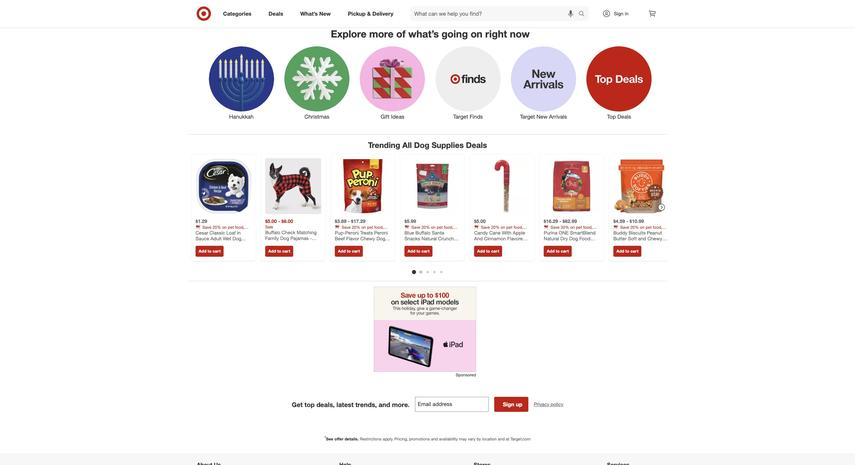 Task type: locate. For each thing, give the bounding box(es) containing it.
6 food, from the left
[[653, 225, 662, 230]]

1 20% from the left
[[212, 225, 221, 230]]

pup-peroni treats peroni beef flavor chewy dog treats image
[[335, 158, 391, 214], [335, 158, 391, 214]]

6 add to cart from the left
[[547, 249, 569, 254]]

sign for sign in
[[614, 11, 623, 16]]

dog down check
[[280, 235, 289, 241]]

what's
[[300, 10, 318, 17]]

on for $5.00
[[500, 225, 505, 230]]

2 20% from the left
[[352, 225, 360, 230]]

cesar classic loaf in sauce adult wet dog food - 3.5oz image
[[195, 158, 251, 214], [195, 158, 251, 214]]

chewy right flavor
[[360, 236, 375, 242]]

to for $1.29
[[207, 249, 211, 254]]

2 $5.00 from the left
[[474, 218, 486, 224]]

3 save 20% on pet food, treats and litter from the left
[[404, 225, 453, 235]]

1 horizontal spatial $5.00
[[474, 218, 486, 224]]

target new arrivals
[[520, 113, 567, 120]]

2 chewy from the left
[[647, 236, 662, 242]]

$5.00 - $6.00 sale buffalo check matching family dog pajamas - wondershop™ - black/red
[[265, 218, 316, 253]]

target new arrivals link
[[506, 45, 581, 121]]

0 horizontal spatial in
[[237, 230, 241, 236]]

soft
[[628, 236, 637, 242]]

2 horizontal spatial treats
[[623, 242, 636, 248]]

5 add to cart from the left
[[477, 249, 499, 254]]

3 to from the left
[[347, 249, 351, 254]]

target left finds
[[453, 113, 468, 120]]

black/red
[[265, 247, 287, 253]]

6 save from the left
[[620, 225, 629, 230]]

6 save 20% on pet food, treats and litter from the left
[[613, 225, 662, 235]]

4 to from the left
[[416, 249, 420, 254]]

new inside target new arrivals "link"
[[536, 113, 548, 120]]

chewy
[[360, 236, 375, 242], [647, 236, 662, 242]]

3 20% from the left
[[421, 225, 430, 230]]

save 20% on pet food, treats and litter
[[195, 225, 244, 235], [335, 225, 383, 235], [404, 225, 453, 235], [474, 225, 523, 235], [544, 225, 592, 235], [613, 225, 662, 235]]

add for $16.29 - $62.99
[[547, 249, 554, 254]]

3 add from the left
[[338, 249, 346, 254]]

food, for $1.29
[[235, 225, 244, 230]]

0 horizontal spatial chewy
[[360, 236, 375, 242]]

1 target from the left
[[453, 113, 468, 120]]

and
[[207, 230, 214, 235], [346, 230, 353, 235], [416, 230, 423, 235], [485, 230, 492, 235], [555, 230, 562, 235], [625, 230, 632, 235], [638, 236, 646, 242], [379, 401, 390, 409], [431, 437, 438, 442], [498, 437, 505, 442]]

20% for $1.29
[[212, 225, 221, 230]]

3 litter from the left
[[424, 230, 432, 235]]

1 treats from the left
[[195, 230, 206, 235]]

treats for $3.89 - $17.29
[[335, 230, 345, 235]]

to for $4.59 - $10.99
[[625, 249, 629, 254]]

categories
[[223, 10, 251, 17]]

7 cart from the left
[[630, 249, 638, 254]]

sign inside sign up 'button'
[[503, 402, 514, 408]]

target left arrivals
[[520, 113, 535, 120]]

1 horizontal spatial food
[[579, 236, 590, 242]]

0 horizontal spatial new
[[319, 10, 331, 17]]

7 to from the left
[[625, 249, 629, 254]]

buffalo check matching family dog pajamas - wondershop™ - black/red image
[[265, 158, 321, 214], [265, 158, 321, 214]]

3 food, from the left
[[444, 225, 453, 230]]

4 add to cart button from the left
[[404, 246, 432, 257]]

classic
[[209, 230, 225, 236]]

20% for $5.99
[[421, 225, 430, 230]]

0 horizontal spatial $5.00
[[265, 218, 277, 224]]

1 horizontal spatial deals
[[466, 140, 487, 150]]

flavor
[[346, 236, 359, 242]]

5 treats from the left
[[544, 230, 554, 235]]

0 horizontal spatial target
[[453, 113, 468, 120]]

dog down butter
[[613, 242, 622, 248]]

0 vertical spatial sign
[[614, 11, 623, 16]]

3 treats from the left
[[404, 230, 415, 235]]

6 litter from the left
[[633, 230, 641, 235]]

dog
[[414, 140, 429, 150], [280, 235, 289, 241], [232, 236, 241, 242], [376, 236, 385, 242], [569, 236, 578, 242], [613, 242, 622, 248]]

2 save from the left
[[341, 225, 350, 230]]

& left rice
[[572, 242, 575, 248]]

blue buffalo santa snacks natural crunchy dog treat biscuits oatmeal & cinnamon treats - 11oz - christmas image
[[404, 158, 460, 214], [404, 158, 460, 214]]

5 save from the left
[[550, 225, 559, 230]]

purina one smartblend natural dry dog food with chicken & rice image
[[544, 158, 600, 214], [544, 158, 600, 214]]

0 horizontal spatial &
[[367, 10, 371, 17]]

save 20% on pet food, treats and litter for $5.99
[[404, 225, 453, 235]]

20% for $4.59 - $10.99
[[630, 225, 639, 230]]

add for $5.00
[[477, 249, 485, 254]]

finds
[[470, 113, 483, 120]]

rice
[[577, 242, 586, 248]]

1 horizontal spatial sign
[[614, 11, 623, 16]]

pet for $1.29
[[228, 225, 234, 230]]

policy
[[551, 402, 563, 408]]

1 to from the left
[[207, 249, 211, 254]]

3 add to cart button from the left
[[335, 246, 363, 257]]

delivery
[[372, 10, 393, 17]]

treats inside buddy biscuits peanut butter soft and chewy dog treats
[[623, 242, 636, 248]]

4 litter from the left
[[494, 230, 502, 235]]

save 20% on pet food, treats and litter for $5.00
[[474, 225, 523, 235]]

2 litter from the left
[[354, 230, 362, 235]]

cesar classic loaf in sauce adult wet dog food - 3.5oz
[[195, 230, 241, 248]]

5 to from the left
[[486, 249, 490, 254]]

0 horizontal spatial treats
[[335, 242, 347, 248]]

2 peroni from the left
[[374, 230, 388, 236]]

pajamas
[[290, 235, 308, 241]]

4 add to cart from the left
[[407, 249, 429, 254]]

2 add to cart from the left
[[268, 249, 290, 254]]

$5.00 inside $5.00 - $6.00 sale buffalo check matching family dog pajamas - wondershop™ - black/red
[[265, 218, 277, 224]]

adult
[[210, 236, 221, 242]]

on for $1.29
[[222, 225, 227, 230]]

treats down beef
[[335, 242, 347, 248]]

5 save 20% on pet food, treats and litter from the left
[[544, 225, 592, 235]]

2 target from the left
[[520, 113, 535, 120]]

1 pet from the left
[[228, 225, 234, 230]]

0 vertical spatial &
[[367, 10, 371, 17]]

add
[[198, 249, 206, 254], [268, 249, 276, 254], [338, 249, 346, 254], [407, 249, 415, 254], [477, 249, 485, 254], [547, 249, 554, 254], [616, 249, 624, 254]]

add for $3.89 - $17.29
[[338, 249, 346, 254]]

to for $3.89 - $17.29
[[347, 249, 351, 254]]

deals right top
[[617, 113, 631, 120]]

2 save 20% on pet food, treats and litter from the left
[[335, 225, 383, 235]]

target inside "link"
[[520, 113, 535, 120]]

of
[[396, 28, 406, 40]]

2 to from the left
[[277, 249, 281, 254]]

pricing,
[[394, 437, 408, 442]]

7 add to cart from the left
[[616, 249, 638, 254]]

4 cart from the left
[[421, 249, 429, 254]]

2 treats from the left
[[335, 230, 345, 235]]

4 treats from the left
[[474, 230, 484, 235]]

- right $3.89
[[348, 218, 350, 224]]

3 pet from the left
[[437, 225, 443, 230]]

chewy for peanut
[[647, 236, 662, 242]]

peroni
[[345, 230, 359, 236], [374, 230, 388, 236]]

add to cart for $4.59 - $10.99
[[616, 249, 638, 254]]

add for $5.99
[[407, 249, 415, 254]]

sign in link
[[596, 6, 639, 21]]

food, for $3.89 - $17.29
[[374, 225, 383, 230]]

2 pet from the left
[[367, 225, 373, 230]]

1 horizontal spatial target
[[520, 113, 535, 120]]

1 save from the left
[[202, 225, 211, 230]]

save
[[202, 225, 211, 230], [341, 225, 350, 230], [411, 225, 420, 230], [481, 225, 490, 230], [550, 225, 559, 230], [620, 225, 629, 230]]

vary
[[468, 437, 475, 442]]

litter for $5.99
[[424, 230, 432, 235]]

0 horizontal spatial deals
[[269, 10, 283, 17]]

1 horizontal spatial chewy
[[647, 236, 662, 242]]

1 vertical spatial deals
[[617, 113, 631, 120]]

4 pet from the left
[[506, 225, 512, 230]]

1 $5.00 from the left
[[265, 218, 277, 224]]

3 save from the left
[[411, 225, 420, 230]]

treats for $5.00
[[474, 230, 484, 235]]

litter
[[215, 230, 223, 235], [354, 230, 362, 235], [424, 230, 432, 235], [494, 230, 502, 235], [563, 230, 571, 235], [633, 230, 641, 235]]

litter for $5.00
[[494, 230, 502, 235]]

new left arrivals
[[536, 113, 548, 120]]

1 save 20% on pet food, treats and litter from the left
[[195, 225, 244, 235]]

chewy inside pup-peroni treats peroni beef flavor chewy dog treats
[[360, 236, 375, 242]]

food,
[[235, 225, 244, 230], [374, 225, 383, 230], [444, 225, 453, 230], [513, 225, 523, 230], [583, 225, 592, 230], [653, 225, 662, 230]]

on for $3.89 - $17.29
[[361, 225, 366, 230]]

litter for $16.29 - $62.99
[[563, 230, 571, 235]]

1 vertical spatial &
[[572, 242, 575, 248]]

sign in
[[614, 11, 628, 16]]

5 cart from the left
[[491, 249, 499, 254]]

1 add from the left
[[198, 249, 206, 254]]

cart
[[212, 249, 220, 254], [282, 249, 290, 254], [352, 249, 360, 254], [421, 249, 429, 254], [491, 249, 499, 254], [561, 249, 569, 254], [630, 249, 638, 254]]

new inside what's new link
[[319, 10, 331, 17]]

food down "sauce" in the left of the page
[[195, 242, 206, 248]]

butter
[[613, 236, 626, 242]]

dog down loaf
[[232, 236, 241, 242]]

4 20% from the left
[[491, 225, 499, 230]]

6 add from the left
[[547, 249, 554, 254]]

treats for $5.99
[[404, 230, 415, 235]]

candy cane with apple and cinnamon flavored gingerbread men dog treats - 4.4oz - wondershop™ image
[[474, 158, 530, 214], [474, 158, 530, 214]]

dog inside purina one smartblend natural dry dog food with chicken & rice
[[569, 236, 578, 242]]

treats for $1.29
[[195, 230, 206, 235]]

purina
[[544, 230, 557, 236]]

dog right dry
[[569, 236, 578, 242]]

pet for $5.00
[[506, 225, 512, 230]]

20%
[[212, 225, 221, 230], [352, 225, 360, 230], [421, 225, 430, 230], [491, 225, 499, 230], [561, 225, 569, 230], [630, 225, 639, 230]]

None text field
[[415, 397, 489, 412]]

What can we help you find? suggestions appear below search field
[[410, 6, 580, 21]]

$10.99
[[629, 218, 644, 224]]

& inside purina one smartblend natural dry dog food with chicken & rice
[[572, 242, 575, 248]]

0 vertical spatial in
[[625, 11, 628, 16]]

food, for $5.99
[[444, 225, 453, 230]]

0 horizontal spatial sign
[[503, 402, 514, 408]]

add to cart for $5.00 - $6.00
[[268, 249, 290, 254]]

add to cart for $1.29
[[198, 249, 220, 254]]

save 20% on pet food, treats and litter for $4.59 - $10.99
[[613, 225, 662, 235]]

add to cart for $5.99
[[407, 249, 429, 254]]

treats for butter
[[623, 242, 636, 248]]

6 treats from the left
[[613, 230, 624, 235]]

$5.99
[[404, 218, 416, 224]]

buddy biscuits peanut butter soft and chewy dog treats
[[613, 230, 662, 248]]

add to cart for $5.00
[[477, 249, 499, 254]]

6 add to cart button from the left
[[544, 246, 572, 257]]

0 horizontal spatial peroni
[[345, 230, 359, 236]]

0 horizontal spatial food
[[195, 242, 206, 248]]

1 horizontal spatial in
[[625, 11, 628, 16]]

1 cart from the left
[[212, 249, 220, 254]]

5 food, from the left
[[583, 225, 592, 230]]

on for $4.59 - $10.99
[[640, 225, 644, 230]]

deals
[[269, 10, 283, 17], [617, 113, 631, 120], [466, 140, 487, 150]]

save for $16.29 - $62.99
[[550, 225, 559, 230]]

7 add from the left
[[616, 249, 624, 254]]

1 vertical spatial food
[[195, 242, 206, 248]]

pet for $3.89 - $17.29
[[367, 225, 373, 230]]

restrictions
[[360, 437, 382, 442]]

more
[[369, 28, 393, 40]]

2 horizontal spatial deals
[[617, 113, 631, 120]]

explore
[[331, 28, 366, 40]]

litter for $1.29
[[215, 230, 223, 235]]

5 add to cart button from the left
[[474, 246, 502, 257]]

$3.89 - $17.29
[[335, 218, 365, 224]]

2 add from the left
[[268, 249, 276, 254]]

pup-peroni treats peroni beef flavor chewy dog treats
[[335, 230, 388, 248]]

6 pet from the left
[[645, 225, 651, 230]]

6 cart from the left
[[561, 249, 569, 254]]

details.
[[345, 437, 359, 442]]

& right pickup
[[367, 10, 371, 17]]

buddy
[[613, 230, 627, 236]]

4 add from the left
[[407, 249, 415, 254]]

5 add from the left
[[477, 249, 485, 254]]

one
[[559, 230, 569, 236]]

trending
[[368, 140, 400, 150]]

deals left what's
[[269, 10, 283, 17]]

sign for sign up
[[503, 402, 514, 408]]

target finds link
[[430, 45, 506, 121]]

dog inside buddy biscuits peanut butter soft and chewy dog treats
[[613, 242, 622, 248]]

2 food, from the left
[[374, 225, 383, 230]]

chewy for treats
[[360, 236, 375, 242]]

cart for $3.89 - $17.29
[[352, 249, 360, 254]]

0 vertical spatial food
[[579, 236, 590, 242]]

5 20% from the left
[[561, 225, 569, 230]]

6 20% from the left
[[630, 225, 639, 230]]

litter for $3.89 - $17.29
[[354, 230, 362, 235]]

5 pet from the left
[[576, 225, 582, 230]]

explore more of what's going on right now
[[331, 28, 530, 40]]

3 cart from the left
[[352, 249, 360, 254]]

add for $5.00 - $6.00
[[268, 249, 276, 254]]

food
[[579, 236, 590, 242], [195, 242, 206, 248]]

$5.00 for $5.00 - $6.00 sale buffalo check matching family dog pajamas - wondershop™ - black/red
[[265, 218, 277, 224]]

litter for $4.59 - $10.99
[[633, 230, 641, 235]]

peanut
[[647, 230, 662, 236]]

1 litter from the left
[[215, 230, 223, 235]]

1 vertical spatial sign
[[503, 402, 514, 408]]

sign
[[614, 11, 623, 16], [503, 402, 514, 408]]

dog right flavor
[[376, 236, 385, 242]]

0 vertical spatial deals
[[269, 10, 283, 17]]

0 vertical spatial new
[[319, 10, 331, 17]]

1 horizontal spatial peroni
[[374, 230, 388, 236]]

1 vertical spatial in
[[237, 230, 241, 236]]

food down 'smartblend'
[[579, 236, 590, 242]]

sign inside sign in "link"
[[614, 11, 623, 16]]

ideas
[[391, 113, 404, 120]]

treats
[[195, 230, 206, 235], [335, 230, 345, 235], [404, 230, 415, 235], [474, 230, 484, 235], [544, 230, 554, 235], [613, 230, 624, 235]]

6 to from the left
[[556, 249, 559, 254]]

2 vertical spatial deals
[[466, 140, 487, 150]]

in inside "link"
[[625, 11, 628, 16]]

2 cart from the left
[[282, 249, 290, 254]]

1 add to cart from the left
[[198, 249, 220, 254]]

sponsored
[[456, 373, 476, 378]]

4 save 20% on pet food, treats and litter from the left
[[474, 225, 523, 235]]

food, for $5.00
[[513, 225, 523, 230]]

save for $3.89 - $17.29
[[341, 225, 350, 230]]

see
[[326, 437, 333, 442]]

on
[[471, 28, 482, 40], [222, 225, 227, 230], [361, 225, 366, 230], [431, 225, 435, 230], [500, 225, 505, 230], [570, 225, 575, 230], [640, 225, 644, 230]]

&
[[367, 10, 371, 17], [572, 242, 575, 248]]

food inside cesar classic loaf in sauce adult wet dog food - 3.5oz
[[195, 242, 206, 248]]

treats down soft
[[623, 242, 636, 248]]

4 food, from the left
[[513, 225, 523, 230]]

to for $5.99
[[416, 249, 420, 254]]

new right what's
[[319, 10, 331, 17]]

treats down $17.29
[[360, 230, 373, 236]]

at
[[506, 437, 509, 442]]

1 peroni from the left
[[345, 230, 359, 236]]

search button
[[575, 6, 592, 23]]

pet
[[228, 225, 234, 230], [367, 225, 373, 230], [437, 225, 443, 230], [506, 225, 512, 230], [576, 225, 582, 230], [645, 225, 651, 230]]

- left 3.5oz at the left of the page
[[208, 242, 210, 248]]

2 add to cart button from the left
[[265, 246, 293, 257]]

apply.
[[383, 437, 393, 442]]

add to cart button for $16.29 - $62.99
[[544, 246, 572, 257]]

1 horizontal spatial &
[[572, 242, 575, 248]]

7 add to cart button from the left
[[613, 246, 641, 257]]

3 add to cart from the left
[[338, 249, 360, 254]]

offer
[[334, 437, 343, 442]]

1 chewy from the left
[[360, 236, 375, 242]]

1 vertical spatial new
[[536, 113, 548, 120]]

1 add to cart button from the left
[[195, 246, 224, 257]]

deals down finds
[[466, 140, 487, 150]]

4 save from the left
[[481, 225, 490, 230]]

in
[[625, 11, 628, 16], [237, 230, 241, 236]]

1 food, from the left
[[235, 225, 244, 230]]

1 horizontal spatial treats
[[360, 230, 373, 236]]

1 horizontal spatial new
[[536, 113, 548, 120]]

chewy inside buddy biscuits peanut butter soft and chewy dog treats
[[647, 236, 662, 242]]

5 litter from the left
[[563, 230, 571, 235]]

chewy down "peanut"
[[647, 236, 662, 242]]

buddy biscuits peanut butter soft and chewy dog treats image
[[613, 158, 669, 214], [613, 158, 669, 214]]

add to cart button
[[195, 246, 224, 257], [265, 246, 293, 257], [335, 246, 363, 257], [404, 246, 432, 257], [474, 246, 502, 257], [544, 246, 572, 257], [613, 246, 641, 257]]

going
[[442, 28, 468, 40]]



Task type: vqa. For each thing, say whether or not it's contained in the screenshot.
SEA SALT ROASTED MIXED NUTS - 30OZ - GOOD & GATHER™
no



Task type: describe. For each thing, give the bounding box(es) containing it.
privacy
[[534, 402, 549, 408]]

$16.29
[[544, 218, 558, 224]]

target for target new arrivals
[[520, 113, 535, 120]]

$16.29 - $62.99
[[544, 218, 577, 224]]

pet for $5.99
[[437, 225, 443, 230]]

save 20% on pet food, treats and litter for $1.29
[[195, 225, 244, 235]]

advertisement region
[[374, 287, 476, 372]]

promotions
[[409, 437, 430, 442]]

natural
[[544, 236, 559, 242]]

latest
[[336, 401, 354, 409]]

privacy policy link
[[534, 402, 563, 408]]

to for $16.29 - $62.99
[[556, 249, 559, 254]]

sauce
[[195, 236, 209, 242]]

20% for $16.29 - $62.99
[[561, 225, 569, 230]]

cart for $5.99
[[421, 249, 429, 254]]

add to cart button for $5.00 - $6.00
[[265, 246, 293, 257]]

save 20% on pet food, treats and litter for $3.89 - $17.29
[[335, 225, 383, 235]]

pet for $4.59 - $10.99
[[645, 225, 651, 230]]

get
[[292, 401, 303, 409]]

to for $5.00
[[486, 249, 490, 254]]

biscuits
[[628, 230, 645, 236]]

food, for $4.59 - $10.99
[[653, 225, 662, 230]]

gift ideas link
[[355, 45, 430, 121]]

search
[[575, 11, 592, 18]]

christmas link
[[279, 45, 355, 121]]

$17.29
[[351, 218, 365, 224]]

top
[[607, 113, 616, 120]]

top deals link
[[581, 45, 657, 121]]

hanukkah
[[229, 113, 254, 120]]

20% for $5.00
[[491, 225, 499, 230]]

right
[[485, 28, 507, 40]]

target finds
[[453, 113, 483, 120]]

by
[[477, 437, 481, 442]]

deals link
[[263, 6, 292, 21]]

availability
[[439, 437, 458, 442]]

and inside buddy biscuits peanut butter soft and chewy dog treats
[[638, 236, 646, 242]]

20% for $3.89 - $17.29
[[352, 225, 360, 230]]

privacy policy
[[534, 402, 563, 408]]

$5.00 for $5.00
[[474, 218, 486, 224]]

smartblend
[[570, 230, 595, 236]]

cart for $5.00
[[491, 249, 499, 254]]

family
[[265, 235, 279, 241]]

to for $5.00 - $6.00
[[277, 249, 281, 254]]

save for $4.59 - $10.99
[[620, 225, 629, 230]]

dog inside pup-peroni treats peroni beef flavor chewy dog treats
[[376, 236, 385, 242]]

top
[[304, 401, 315, 409]]

pickup & delivery
[[348, 10, 393, 17]]

hanukkah link
[[204, 45, 279, 121]]

$6.00
[[281, 218, 293, 224]]

add for $1.29
[[198, 249, 206, 254]]

pickup & delivery link
[[342, 6, 402, 21]]

add to cart for $16.29 - $62.99
[[547, 249, 569, 254]]

*
[[325, 436, 326, 440]]

may
[[459, 437, 467, 442]]

trending all dog supplies deals
[[368, 140, 487, 150]]

$62.99
[[562, 218, 577, 224]]

top deals
[[607, 113, 631, 120]]

chicken
[[554, 242, 571, 248]]

on for $16.29 - $62.99
[[570, 225, 575, 230]]

sign up
[[503, 402, 522, 408]]

buffalo
[[265, 229, 280, 235]]

location
[[482, 437, 497, 442]]

target.com
[[510, 437, 530, 442]]

pup-
[[335, 230, 345, 236]]

check
[[281, 229, 295, 235]]

christmas
[[304, 113, 329, 120]]

add to cart for $3.89 - $17.29
[[338, 249, 360, 254]]

save for $1.29
[[202, 225, 211, 230]]

- down pajamas
[[296, 241, 298, 247]]

more.
[[392, 401, 410, 409]]

* see offer details. restrictions apply. pricing, promotions and availability may vary by location and at target.com
[[325, 436, 530, 442]]

in inside cesar classic loaf in sauce adult wet dog food - 3.5oz
[[237, 230, 241, 236]]

beef
[[335, 236, 345, 242]]

categories link
[[217, 6, 260, 21]]

cesar
[[195, 230, 208, 236]]

add to cart button for $5.99
[[404, 246, 432, 257]]

$4.59 - $10.99
[[613, 218, 644, 224]]

3.5oz
[[211, 242, 222, 248]]

add to cart button for $3.89 - $17.29
[[335, 246, 363, 257]]

arrivals
[[549, 113, 567, 120]]

cart for $4.59 - $10.99
[[630, 249, 638, 254]]

treats for $16.29 - $62.99
[[544, 230, 554, 235]]

save for $5.99
[[411, 225, 420, 230]]

food, for $16.29 - $62.99
[[583, 225, 592, 230]]

target for target finds
[[453, 113, 468, 120]]

- right $4.59
[[626, 218, 628, 224]]

save for $5.00
[[481, 225, 490, 230]]

new for target
[[536, 113, 548, 120]]

- inside cesar classic loaf in sauce adult wet dog food - 3.5oz
[[208, 242, 210, 248]]

cart for $5.00 - $6.00
[[282, 249, 290, 254]]

wet
[[223, 236, 231, 242]]

- left $62.99
[[559, 218, 561, 224]]

pickup
[[348, 10, 366, 17]]

purina one smartblend natural dry dog food with chicken & rice
[[544, 230, 595, 248]]

deals,
[[316, 401, 335, 409]]

gift ideas
[[381, 113, 404, 120]]

what's new link
[[294, 6, 339, 21]]

get top deals, latest trends, and more.
[[292, 401, 410, 409]]

pet for $16.29 - $62.99
[[576, 225, 582, 230]]

- left $6.00 at the left top
[[278, 218, 280, 224]]

$4.59
[[613, 218, 625, 224]]

treats for peroni
[[335, 242, 347, 248]]

- down 'matching'
[[310, 235, 312, 241]]

add to cart button for $1.29
[[195, 246, 224, 257]]

gift
[[381, 113, 389, 120]]

sign up button
[[494, 397, 528, 412]]

treats for $4.59 - $10.99
[[613, 230, 624, 235]]

what's
[[408, 28, 439, 40]]

dog right the all
[[414, 140, 429, 150]]

add for $4.59 - $10.99
[[616, 249, 624, 254]]

cart for $16.29 - $62.99
[[561, 249, 569, 254]]

cart for $1.29
[[212, 249, 220, 254]]

with
[[544, 242, 552, 248]]

dog inside cesar classic loaf in sauce adult wet dog food - 3.5oz
[[232, 236, 241, 242]]

new for what's
[[319, 10, 331, 17]]

add to cart button for $4.59 - $10.99
[[613, 246, 641, 257]]

on for $5.99
[[431, 225, 435, 230]]

now
[[510, 28, 530, 40]]

food inside purina one smartblend natural dry dog food with chicken & rice
[[579, 236, 590, 242]]

dog inside $5.00 - $6.00 sale buffalo check matching family dog pajamas - wondershop™ - black/red
[[280, 235, 289, 241]]

$3.89
[[335, 218, 346, 224]]

add to cart button for $5.00
[[474, 246, 502, 257]]

loaf
[[226, 230, 235, 236]]

save 20% on pet food, treats and litter for $16.29 - $62.99
[[544, 225, 592, 235]]

trends,
[[355, 401, 377, 409]]



